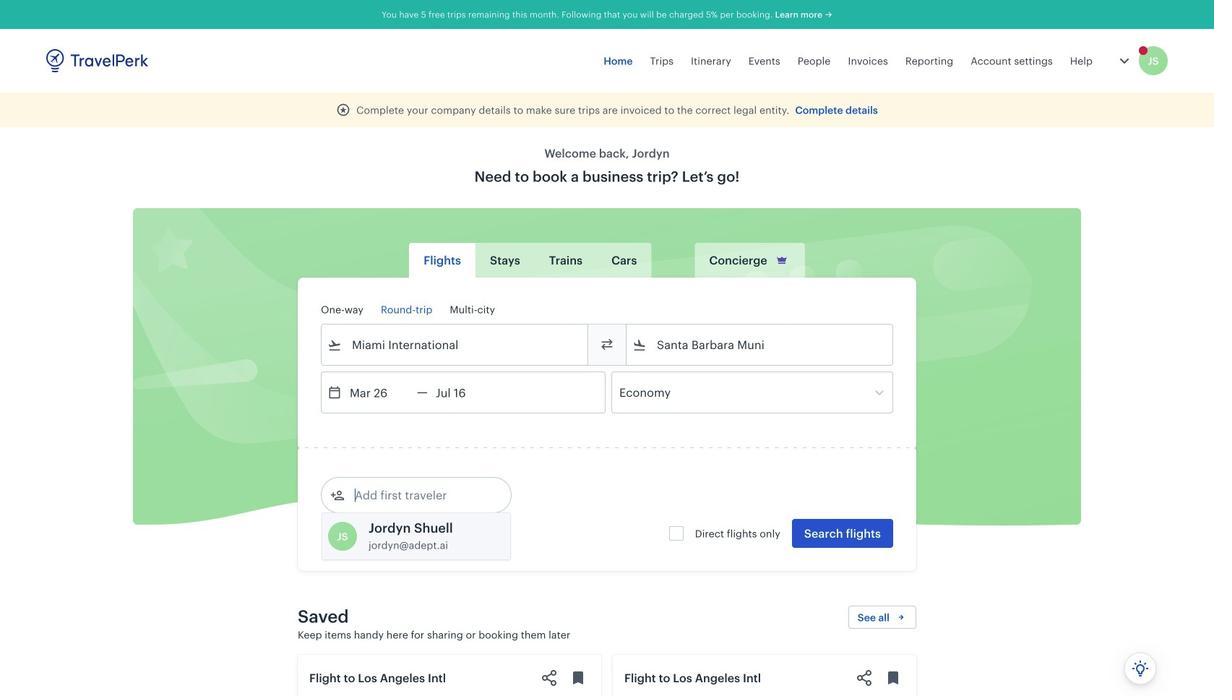 Task type: describe. For each thing, give the bounding box(es) containing it.
Return text field
[[428, 372, 503, 413]]



Task type: locate. For each thing, give the bounding box(es) containing it.
To search field
[[647, 333, 874, 356]]

Add first traveler search field
[[345, 484, 495, 507]]

Depart text field
[[342, 372, 417, 413]]

From search field
[[342, 333, 569, 356]]



